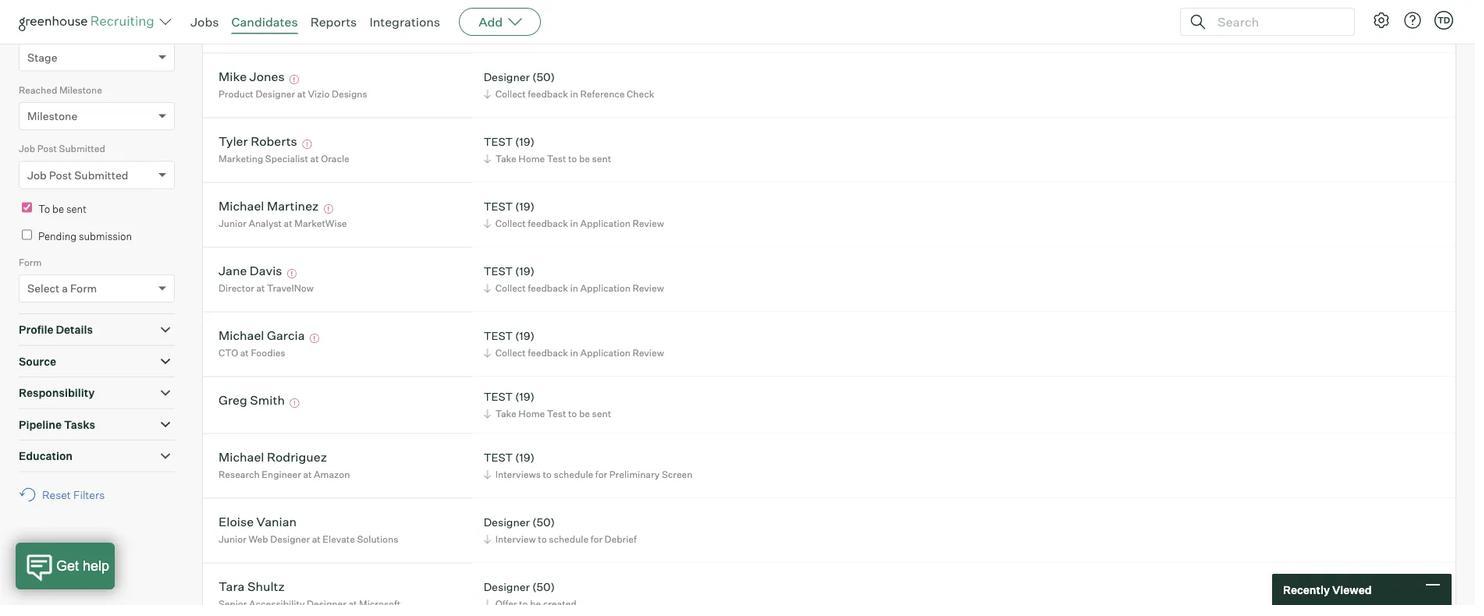 Task type: describe. For each thing, give the bounding box(es) containing it.
greg smith link
[[219, 393, 285, 411]]

at inside michael rodriguez research engineer at amazon
[[303, 469, 312, 481]]

web
[[249, 534, 268, 546]]

collect feedback in application review link for jane davis
[[481, 281, 668, 296]]

greg smith
[[219, 393, 285, 408]]

1 take from the top
[[495, 153, 517, 165]]

designer for designer (50) collect feedback in reference check
[[484, 70, 530, 84]]

to be sent
[[38, 203, 86, 215]]

2 take home test to be sent link from the top
[[481, 407, 615, 422]]

2 vertical spatial be
[[579, 408, 590, 420]]

feedback for jones
[[528, 88, 568, 100]]

reset
[[42, 488, 71, 502]]

tyler roberts link
[[219, 134, 297, 152]]

test for marketing specialist at oracle
[[484, 135, 513, 148]]

2 home from the top
[[519, 408, 545, 420]]

review for michael martinez
[[633, 218, 664, 230]]

tara
[[219, 579, 245, 595]]

select a form
[[27, 282, 97, 296]]

garcia
[[267, 328, 305, 344]]

oracle
[[321, 153, 349, 165]]

foodies
[[251, 347, 285, 359]]

configure image
[[1372, 11, 1391, 30]]

collect feedback in reference check link for (19)
[[481, 26, 658, 41]]

director at travelnow
[[219, 283, 314, 294]]

collect inside the test (19) collect feedback in reference check
[[495, 27, 526, 39]]

1 vertical spatial sent
[[66, 203, 86, 215]]

vizio
[[308, 88, 330, 100]]

collect feedback in application review link for michael garcia
[[481, 346, 668, 361]]

reference for (50)
[[580, 88, 625, 100]]

cto
[[219, 347, 238, 359]]

0 vertical spatial be
[[579, 153, 590, 165]]

product
[[219, 88, 254, 100]]

feedback for davis
[[528, 283, 568, 294]]

To be sent checkbox
[[22, 203, 32, 213]]

to inside test (19) interviews to schedule for preliminary screen
[[543, 469, 552, 481]]

collect feedback in reference check link for (50)
[[481, 87, 658, 102]]

designer down jones
[[256, 88, 295, 100]]

td button
[[1435, 11, 1453, 30]]

tara shultz link
[[219, 579, 285, 597]]

jane
[[219, 263, 247, 279]]

pipeline tasks
[[19, 418, 95, 432]]

designer for designer (50) interview to schedule for debrief
[[484, 516, 530, 529]]

a
[[62, 282, 68, 296]]

candidates link
[[231, 14, 298, 30]]

td
[[1438, 15, 1450, 25]]

feedback inside the test (19) collect feedback in reference check
[[528, 27, 568, 39]]

0 vertical spatial post
[[37, 143, 57, 155]]

source
[[19, 355, 56, 369]]

jones
[[249, 69, 285, 84]]

junior analyst at marketwise
[[219, 218, 347, 230]]

cto at foodies
[[219, 347, 285, 359]]

reset filters
[[42, 488, 105, 502]]

collect for mike jones
[[495, 88, 526, 100]]

(19) for junior analyst at marketwise
[[515, 200, 535, 213]]

(50) for designer (50)
[[532, 580, 555, 594]]

test (19) collect feedback in reference check
[[484, 9, 654, 39]]

michael martinez has been in application review for more than 5 days image
[[321, 205, 335, 214]]

in inside the test (19) collect feedback in reference check
[[570, 27, 578, 39]]

for for vanian
[[591, 534, 603, 546]]

form element
[[19, 255, 175, 314]]

0 horizontal spatial form
[[19, 257, 42, 268]]

marketing specialist at oracle
[[219, 153, 349, 165]]

feedback for garcia
[[528, 347, 568, 359]]

marketwise
[[294, 218, 347, 230]]

test (19) interviews to schedule for preliminary screen
[[484, 451, 693, 481]]

to down designer (50) collect feedback in reference check
[[568, 153, 577, 165]]

reports
[[310, 14, 357, 30]]

green
[[257, 12, 293, 27]]

reports link
[[310, 14, 357, 30]]

mike
[[219, 69, 247, 84]]

test for research engineer at amazon
[[484, 451, 513, 465]]

greg smith has been in take home test for more than 7 days image
[[288, 399, 302, 408]]

davis
[[250, 263, 282, 279]]

alisha
[[219, 12, 255, 27]]

collect for michael martinez
[[495, 218, 526, 230]]

1 vertical spatial stage
[[27, 50, 57, 64]]

(19) for cto at foodies
[[515, 329, 535, 343]]

analyst
[[249, 218, 282, 230]]

michael rodriguez research engineer at amazon
[[219, 450, 350, 481]]

mike jones has been in reference check for more than 10 days image
[[287, 75, 301, 84]]

rodriguez
[[267, 450, 327, 465]]

test (19) collect feedback in application review for michael garcia
[[484, 329, 664, 359]]

collect for michael garcia
[[495, 347, 526, 359]]

reached milestone
[[19, 84, 102, 96]]

solutions
[[357, 534, 398, 546]]

interviews
[[495, 469, 541, 481]]

marketing
[[219, 153, 263, 165]]

michael rodriguez link
[[219, 450, 327, 468]]

designer inside eloise vanian junior web designer at elevate solutions
[[270, 534, 310, 546]]

check for (19)
[[627, 27, 654, 39]]

1 junior from the top
[[219, 218, 247, 230]]

interview to schedule for debrief link
[[481, 532, 641, 547]]

mike jones link
[[219, 69, 285, 87]]

schedule for rodriguez
[[554, 469, 593, 481]]

to
[[38, 203, 50, 215]]

jane davis has been in application review for more than 5 days image
[[285, 269, 299, 279]]

in for michael garcia
[[570, 347, 578, 359]]

engineer
[[262, 469, 301, 481]]

tasks
[[64, 418, 95, 432]]

0 vertical spatial job post submitted
[[19, 143, 105, 155]]

tyler
[[219, 134, 248, 149]]

responsibility
[[19, 386, 95, 400]]

stage element
[[19, 24, 175, 82]]

2 test from the top
[[547, 408, 566, 420]]

education
[[19, 450, 73, 463]]

jobs
[[190, 14, 219, 30]]

reached
[[19, 84, 57, 96]]

1 vertical spatial job
[[27, 168, 47, 182]]

reached milestone element
[[19, 82, 175, 141]]

eloise vanian link
[[219, 514, 297, 532]]

alisha green link
[[219, 12, 293, 30]]

martinez
[[267, 198, 319, 214]]

tara shultz
[[219, 579, 285, 595]]

vanian
[[256, 514, 297, 530]]

feedback for martinez
[[528, 218, 568, 230]]

designer (50) collect feedback in reference check
[[484, 70, 654, 100]]

pending
[[38, 230, 77, 242]]

at inside eloise vanian junior web designer at elevate solutions
[[312, 534, 321, 546]]

director
[[219, 283, 254, 294]]

pending submission
[[38, 230, 132, 242]]

2 vertical spatial sent
[[592, 408, 611, 420]]

mike jones
[[219, 69, 285, 84]]



Task type: locate. For each thing, give the bounding box(es) containing it.
at left elevate
[[312, 534, 321, 546]]

1 collect from the top
[[495, 27, 526, 39]]

1 vertical spatial take
[[495, 408, 517, 420]]

designer down interview
[[484, 580, 530, 594]]

3 review from the top
[[633, 347, 664, 359]]

1 collect feedback in reference check link from the top
[[481, 26, 658, 41]]

check
[[627, 27, 654, 39], [627, 88, 654, 100]]

2 collect feedback in reference check link from the top
[[481, 87, 658, 102]]

integrations
[[369, 14, 440, 30]]

1 take home test to be sent link from the top
[[481, 152, 615, 166]]

at down the davis
[[256, 283, 265, 294]]

roberts
[[251, 134, 297, 149]]

in for jane davis
[[570, 283, 578, 294]]

junior inside eloise vanian junior web designer at elevate solutions
[[219, 534, 247, 546]]

in for mike jones
[[570, 88, 578, 100]]

1 vertical spatial test (19) take home test to be sent
[[484, 390, 611, 420]]

submission
[[79, 230, 132, 242]]

designer up interview
[[484, 516, 530, 529]]

2 vertical spatial test (19) collect feedback in application review
[[484, 329, 664, 359]]

reference for (19)
[[580, 27, 625, 39]]

to inside "designer (50) interview to schedule for debrief"
[[538, 534, 547, 546]]

2 vertical spatial michael
[[219, 450, 264, 465]]

michael garcia
[[219, 328, 305, 344]]

form down pending submission checkbox
[[19, 257, 42, 268]]

milestone down reached milestone
[[27, 109, 77, 123]]

test down designer (50) collect feedback in reference check
[[547, 153, 566, 165]]

in inside designer (50) collect feedback in reference check
[[570, 88, 578, 100]]

0 vertical spatial home
[[519, 153, 545, 165]]

1 vertical spatial application
[[580, 283, 631, 294]]

1 in from the top
[[570, 27, 578, 39]]

2 test (19) collect feedback in application review from the top
[[484, 264, 664, 294]]

sent
[[592, 153, 611, 165], [66, 203, 86, 215], [592, 408, 611, 420]]

6 test from the top
[[484, 390, 513, 404]]

debrief
[[605, 534, 637, 546]]

7 (19) from the top
[[515, 451, 535, 465]]

1 (50) from the top
[[532, 70, 555, 84]]

smith
[[250, 393, 285, 408]]

test inside test (19) interviews to schedule for preliminary screen
[[484, 451, 513, 465]]

0 vertical spatial reference
[[580, 27, 625, 39]]

4 collect from the top
[[495, 283, 526, 294]]

michael
[[219, 198, 264, 214], [219, 328, 264, 344], [219, 450, 264, 465]]

1 vertical spatial post
[[49, 168, 72, 182]]

1 vertical spatial (50)
[[532, 516, 555, 529]]

3 test from the top
[[484, 200, 513, 213]]

recently
[[1283, 583, 1330, 597]]

reference up designer (50) collect feedback in reference check
[[580, 27, 625, 39]]

michael martinez link
[[219, 198, 319, 216]]

michael inside michael rodriguez research engineer at amazon
[[219, 450, 264, 465]]

0 vertical spatial schedule
[[554, 469, 593, 481]]

designer down vanian
[[270, 534, 310, 546]]

3 michael from the top
[[219, 450, 264, 465]]

test up test (19) interviews to schedule for preliminary screen
[[547, 408, 566, 420]]

0 vertical spatial test
[[547, 153, 566, 165]]

1 test from the top
[[484, 9, 513, 23]]

for left debrief
[[591, 534, 603, 546]]

0 vertical spatial michael
[[219, 198, 264, 214]]

2 vertical spatial collect feedback in application review link
[[481, 346, 668, 361]]

jane davis
[[219, 263, 282, 279]]

submitted down reached milestone element
[[59, 143, 105, 155]]

td button
[[1431, 8, 1456, 33]]

take
[[495, 153, 517, 165], [495, 408, 517, 420]]

3 application from the top
[[580, 347, 631, 359]]

4 in from the top
[[570, 283, 578, 294]]

at down rodriguez
[[303, 469, 312, 481]]

2 vertical spatial review
[[633, 347, 664, 359]]

schedule inside "designer (50) interview to schedule for debrief"
[[549, 534, 589, 546]]

add
[[479, 14, 503, 30]]

(19) for research engineer at amazon
[[515, 451, 535, 465]]

1 horizontal spatial form
[[70, 282, 97, 296]]

post down reached
[[37, 143, 57, 155]]

1 check from the top
[[627, 27, 654, 39]]

at down martinez
[[284, 218, 292, 230]]

collect inside designer (50) collect feedback in reference check
[[495, 88, 526, 100]]

designer
[[484, 70, 530, 84], [256, 88, 295, 100], [484, 516, 530, 529], [270, 534, 310, 546], [484, 580, 530, 594]]

milestone
[[59, 84, 102, 96], [27, 109, 77, 123]]

0 vertical spatial review
[[633, 218, 664, 230]]

1 test (19) take home test to be sent from the top
[[484, 135, 611, 165]]

job post submitted down reached milestone element
[[19, 143, 105, 155]]

1 collect feedback in application review link from the top
[[481, 216, 668, 231]]

0 vertical spatial stage
[[19, 25, 44, 37]]

1 test (19) collect feedback in application review from the top
[[484, 200, 664, 230]]

research
[[219, 469, 260, 481]]

0 vertical spatial take home test to be sent link
[[481, 152, 615, 166]]

to
[[568, 153, 577, 165], [568, 408, 577, 420], [543, 469, 552, 481], [538, 534, 547, 546]]

5 collect from the top
[[495, 347, 526, 359]]

0 vertical spatial check
[[627, 27, 654, 39]]

designer (50)
[[484, 580, 555, 594]]

0 vertical spatial application
[[580, 218, 631, 230]]

designer for designer (50)
[[484, 580, 530, 594]]

tyler roberts has been in take home test for more than 7 days image
[[300, 140, 314, 149]]

eloise
[[219, 514, 254, 530]]

2 check from the top
[[627, 88, 654, 100]]

1 vertical spatial check
[[627, 88, 654, 100]]

3 (50) from the top
[[532, 580, 555, 594]]

designer inside designer (50) collect feedback in reference check
[[484, 70, 530, 84]]

application for michael martinez
[[580, 218, 631, 230]]

0 vertical spatial form
[[19, 257, 42, 268]]

in
[[570, 27, 578, 39], [570, 88, 578, 100], [570, 218, 578, 230], [570, 283, 578, 294], [570, 347, 578, 359]]

1 michael from the top
[[219, 198, 264, 214]]

1 vertical spatial reference
[[580, 88, 625, 100]]

michael for michael garcia
[[219, 328, 264, 344]]

test (19) take home test to be sent up test (19) interviews to schedule for preliminary screen
[[484, 390, 611, 420]]

take home test to be sent link down designer (50) collect feedback in reference check
[[481, 152, 615, 166]]

1 home from the top
[[519, 153, 545, 165]]

2 michael from the top
[[219, 328, 264, 344]]

1 vertical spatial michael
[[219, 328, 264, 344]]

Search text field
[[1214, 11, 1340, 33]]

in for michael martinez
[[570, 218, 578, 230]]

michael up 'research'
[[219, 450, 264, 465]]

for inside test (19) interviews to schedule for preliminary screen
[[595, 469, 607, 481]]

0 vertical spatial test (19) collect feedback in application review
[[484, 200, 664, 230]]

1 review from the top
[[633, 218, 664, 230]]

job post submitted up to be sent at the top left
[[27, 168, 128, 182]]

4 test from the top
[[484, 264, 513, 278]]

2 test (19) take home test to be sent from the top
[[484, 390, 611, 420]]

to right interviews
[[543, 469, 552, 481]]

viewed
[[1332, 583, 1372, 597]]

feedback inside designer (50) collect feedback in reference check
[[528, 88, 568, 100]]

2 collect feedback in application review link from the top
[[481, 281, 668, 296]]

(50) inside "designer (50) interview to schedule for debrief"
[[532, 516, 555, 529]]

0 vertical spatial test (19) take home test to be sent
[[484, 135, 611, 165]]

3 feedback from the top
[[528, 218, 568, 230]]

integrations link
[[369, 14, 440, 30]]

for inside "designer (50) interview to schedule for debrief"
[[591, 534, 603, 546]]

job post submitted element
[[19, 141, 175, 200]]

collect
[[495, 27, 526, 39], [495, 88, 526, 100], [495, 218, 526, 230], [495, 283, 526, 294], [495, 347, 526, 359]]

3 collect feedback in application review link from the top
[[481, 346, 668, 361]]

job
[[19, 143, 35, 155], [27, 168, 47, 182]]

at down mike jones has been in reference check for more than 10 days icon
[[297, 88, 306, 100]]

michael up cto at foodies
[[219, 328, 264, 344]]

(50) for designer (50) interview to schedule for debrief
[[532, 516, 555, 529]]

check inside the test (19) collect feedback in reference check
[[627, 27, 654, 39]]

collect feedback in application review link for michael martinez
[[481, 216, 668, 231]]

collect feedback in application review link
[[481, 216, 668, 231], [481, 281, 668, 296], [481, 346, 668, 361]]

5 feedback from the top
[[528, 347, 568, 359]]

jobs link
[[190, 14, 219, 30]]

preliminary
[[609, 469, 660, 481]]

1 (19) from the top
[[515, 9, 535, 23]]

to up test (19) interviews to schedule for preliminary screen
[[568, 408, 577, 420]]

3 (19) from the top
[[515, 200, 535, 213]]

6 (19) from the top
[[515, 390, 535, 404]]

be down designer (50) collect feedback in reference check
[[579, 153, 590, 165]]

interview
[[495, 534, 536, 546]]

michael up the analyst
[[219, 198, 264, 214]]

interviews to schedule for preliminary screen link
[[481, 468, 697, 482]]

(19) for marketing specialist at oracle
[[515, 135, 535, 148]]

post up to be sent at the top left
[[49, 168, 72, 182]]

designer down add popup button
[[484, 70, 530, 84]]

1 vertical spatial form
[[70, 282, 97, 296]]

take home test to be sent link
[[481, 152, 615, 166], [481, 407, 615, 422]]

0 vertical spatial milestone
[[59, 84, 102, 96]]

michael garcia has been in application review for more than 5 days image
[[308, 334, 322, 344]]

collect for jane davis
[[495, 283, 526, 294]]

candidates
[[231, 14, 298, 30]]

1 vertical spatial test
[[547, 408, 566, 420]]

2 vertical spatial (50)
[[532, 580, 555, 594]]

0 vertical spatial collect feedback in reference check link
[[481, 26, 658, 41]]

greenhouse recruiting image
[[19, 12, 159, 31]]

designer (50) interview to schedule for debrief
[[484, 516, 637, 546]]

filters
[[73, 488, 105, 502]]

check inside designer (50) collect feedback in reference check
[[627, 88, 654, 100]]

2 take from the top
[[495, 408, 517, 420]]

2 (19) from the top
[[515, 135, 535, 148]]

0 vertical spatial (50)
[[532, 70, 555, 84]]

0 vertical spatial job
[[19, 143, 35, 155]]

1 vertical spatial review
[[633, 283, 664, 294]]

form right 'a'
[[70, 282, 97, 296]]

2 review from the top
[[633, 283, 664, 294]]

1 feedback from the top
[[528, 27, 568, 39]]

schedule left debrief
[[549, 534, 589, 546]]

(19) for director at travelnow
[[515, 264, 535, 278]]

recently viewed
[[1283, 583, 1372, 597]]

2 reference from the top
[[580, 88, 625, 100]]

reference down the test (19) collect feedback in reference check
[[580, 88, 625, 100]]

junior left the analyst
[[219, 218, 247, 230]]

(50) up the interview to schedule for debrief "link" on the bottom left of page
[[532, 516, 555, 529]]

product designer at vizio designs
[[219, 88, 367, 100]]

review for jane davis
[[633, 283, 664, 294]]

junior down the "eloise" on the bottom left of the page
[[219, 534, 247, 546]]

application for michael garcia
[[580, 347, 631, 359]]

2 application from the top
[[580, 283, 631, 294]]

reference inside the test (19) collect feedback in reference check
[[580, 27, 625, 39]]

1 vertical spatial job post submitted
[[27, 168, 128, 182]]

(50)
[[532, 70, 555, 84], [532, 516, 555, 529], [532, 580, 555, 594]]

1 vertical spatial for
[[591, 534, 603, 546]]

(50) inside designer (50) collect feedback in reference check
[[532, 70, 555, 84]]

submitted up to be sent at the top left
[[74, 168, 128, 182]]

schedule right interviews
[[554, 469, 593, 481]]

for for rodriguez
[[595, 469, 607, 481]]

1 vertical spatial milestone
[[27, 109, 77, 123]]

0 vertical spatial for
[[595, 469, 607, 481]]

travelnow
[[267, 283, 314, 294]]

elevate
[[323, 534, 355, 546]]

michael garcia link
[[219, 328, 305, 346]]

4 feedback from the top
[[528, 283, 568, 294]]

test
[[484, 9, 513, 23], [484, 135, 513, 148], [484, 200, 513, 213], [484, 264, 513, 278], [484, 329, 513, 343], [484, 390, 513, 404], [484, 451, 513, 465]]

2 (50) from the top
[[532, 516, 555, 529]]

for left preliminary
[[595, 469, 607, 481]]

select
[[27, 282, 59, 296]]

2 feedback from the top
[[528, 88, 568, 100]]

designs
[[332, 88, 367, 100]]

stage
[[19, 25, 44, 37], [27, 50, 57, 64]]

collect feedback in reference check link down the test (19) collect feedback in reference check
[[481, 87, 658, 102]]

at right cto
[[240, 347, 249, 359]]

1 application from the top
[[580, 218, 631, 230]]

application for jane davis
[[580, 283, 631, 294]]

test for cto at foodies
[[484, 329, 513, 343]]

reference inside designer (50) collect feedback in reference check
[[580, 88, 625, 100]]

5 (19) from the top
[[515, 329, 535, 343]]

application
[[580, 218, 631, 230], [580, 283, 631, 294], [580, 347, 631, 359]]

to right interview
[[538, 534, 547, 546]]

1 vertical spatial be
[[52, 203, 64, 215]]

0 vertical spatial collect feedback in application review link
[[481, 216, 668, 231]]

test (19) collect feedback in application review
[[484, 200, 664, 230], [484, 264, 664, 294], [484, 329, 664, 359]]

2 junior from the top
[[219, 534, 247, 546]]

2 collect from the top
[[495, 88, 526, 100]]

0 vertical spatial sent
[[592, 153, 611, 165]]

test (19) collect feedback in application review for michael martinez
[[484, 200, 664, 230]]

2 in from the top
[[570, 88, 578, 100]]

profile
[[19, 323, 53, 337]]

0 vertical spatial submitted
[[59, 143, 105, 155]]

for
[[595, 469, 607, 481], [591, 534, 603, 546]]

0 vertical spatial take
[[495, 153, 517, 165]]

jane davis link
[[219, 263, 282, 281]]

2 test from the top
[[484, 135, 513, 148]]

be right to
[[52, 203, 64, 215]]

eloise vanian junior web designer at elevate solutions
[[219, 514, 398, 546]]

0 vertical spatial junior
[[219, 218, 247, 230]]

shultz
[[247, 579, 285, 595]]

4 (19) from the top
[[515, 264, 535, 278]]

5 test from the top
[[484, 329, 513, 343]]

1 vertical spatial collect feedback in application review link
[[481, 281, 668, 296]]

1 vertical spatial junior
[[219, 534, 247, 546]]

1 vertical spatial submitted
[[74, 168, 128, 182]]

1 test from the top
[[547, 153, 566, 165]]

test for junior analyst at marketwise
[[484, 200, 513, 213]]

be up test (19) interviews to schedule for preliminary screen
[[579, 408, 590, 420]]

tyler roberts
[[219, 134, 297, 149]]

michael martinez
[[219, 198, 319, 214]]

(19) inside test (19) interviews to schedule for preliminary screen
[[515, 451, 535, 465]]

schedule inside test (19) interviews to schedule for preliminary screen
[[554, 469, 593, 481]]

michael for michael martinez
[[219, 198, 264, 214]]

be
[[579, 153, 590, 165], [52, 203, 64, 215], [579, 408, 590, 420]]

collect feedback in reference check link up designer (50) collect feedback in reference check
[[481, 26, 658, 41]]

Pending submission checkbox
[[22, 230, 32, 240]]

designer inside "designer (50) interview to schedule for debrief"
[[484, 516, 530, 529]]

1 vertical spatial test (19) collect feedback in application review
[[484, 264, 664, 294]]

screen
[[662, 469, 693, 481]]

pipeline
[[19, 418, 62, 432]]

test for director at travelnow
[[484, 264, 513, 278]]

check for (50)
[[627, 88, 654, 100]]

test (19) collect feedback in application review for jane davis
[[484, 264, 664, 294]]

3 test (19) collect feedback in application review from the top
[[484, 329, 664, 359]]

alisha green has been in reference check for more than 10 days image
[[296, 18, 310, 27]]

1 vertical spatial home
[[519, 408, 545, 420]]

details
[[56, 323, 93, 337]]

greg
[[219, 393, 247, 408]]

1 vertical spatial take home test to be sent link
[[481, 407, 615, 422]]

specialist
[[265, 153, 308, 165]]

1 vertical spatial collect feedback in reference check link
[[481, 87, 658, 102]]

(19) inside the test (19) collect feedback in reference check
[[515, 9, 535, 23]]

(50) down the test (19) collect feedback in reference check
[[532, 70, 555, 84]]

test inside the test (19) collect feedback in reference check
[[484, 9, 513, 23]]

feedback
[[528, 27, 568, 39], [528, 88, 568, 100], [528, 218, 568, 230], [528, 283, 568, 294], [528, 347, 568, 359]]

home
[[519, 153, 545, 165], [519, 408, 545, 420]]

test (19) take home test to be sent down designer (50) collect feedback in reference check
[[484, 135, 611, 165]]

2 vertical spatial application
[[580, 347, 631, 359]]

review for michael garcia
[[633, 347, 664, 359]]

3 in from the top
[[570, 218, 578, 230]]

1 reference from the top
[[580, 27, 625, 39]]

3 collect from the top
[[495, 218, 526, 230]]

at down tyler roberts has been in take home test for more than 7 days image at the top of page
[[310, 153, 319, 165]]

1 vertical spatial schedule
[[549, 534, 589, 546]]

5 in from the top
[[570, 347, 578, 359]]

(50) down the interview to schedule for debrief "link" on the bottom left of page
[[532, 580, 555, 594]]

post
[[37, 143, 57, 155], [49, 168, 72, 182]]

(50) for designer (50) collect feedback in reference check
[[532, 70, 555, 84]]

7 test from the top
[[484, 451, 513, 465]]

milestone down stage element
[[59, 84, 102, 96]]

(19)
[[515, 9, 535, 23], [515, 135, 535, 148], [515, 200, 535, 213], [515, 264, 535, 278], [515, 329, 535, 343], [515, 390, 535, 404], [515, 451, 535, 465]]

take home test to be sent link up test (19) interviews to schedule for preliminary screen
[[481, 407, 615, 422]]

schedule for vanian
[[549, 534, 589, 546]]

review
[[633, 218, 664, 230], [633, 283, 664, 294], [633, 347, 664, 359]]



Task type: vqa. For each thing, say whether or not it's contained in the screenshot.


